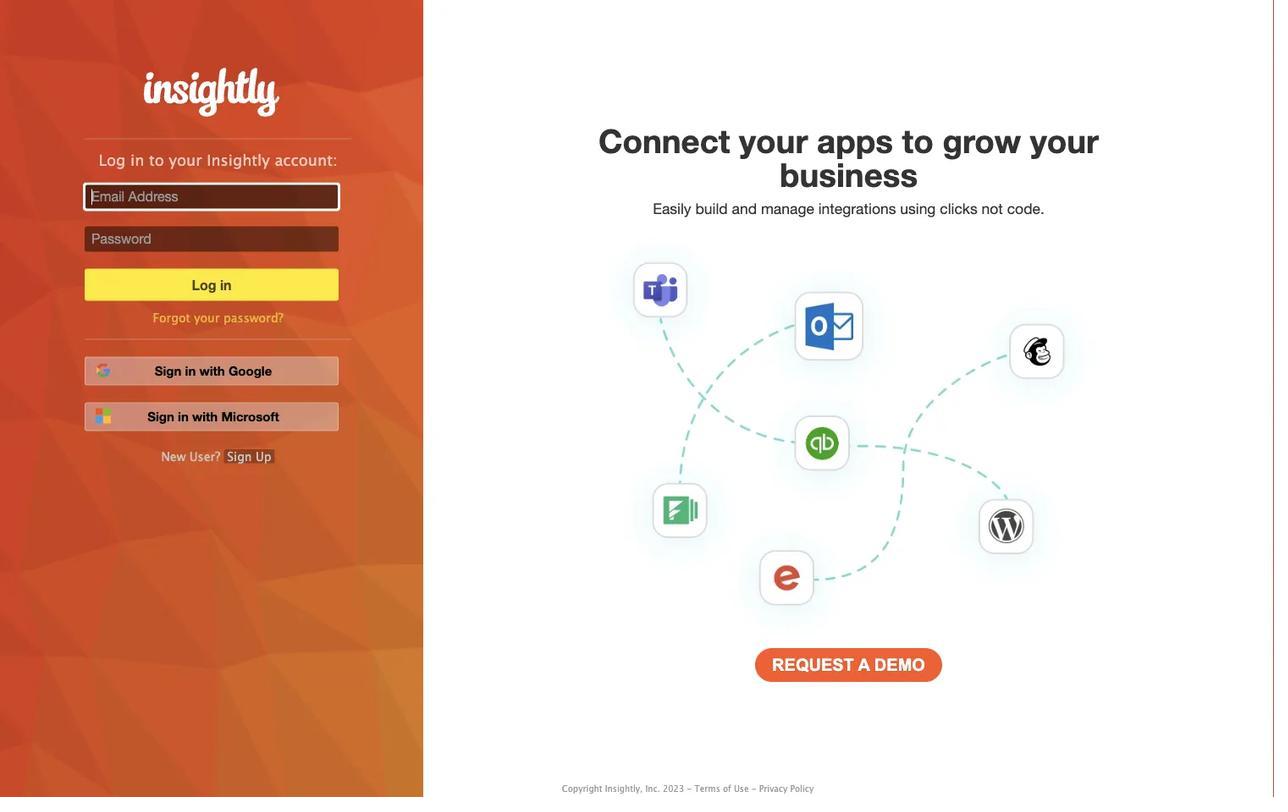 Task type: vqa. For each thing, say whether or not it's contained in the screenshot.
first "-" from right
yes



Task type: describe. For each thing, give the bounding box(es) containing it.
2 vertical spatial sign
[[227, 450, 252, 463]]

in for sign in with google
[[185, 364, 196, 379]]

request
[[772, 656, 854, 675]]

new
[[161, 450, 186, 463]]

sign for sign in with google
[[155, 364, 181, 379]]

password?
[[223, 311, 283, 325]]

sign in with google button
[[85, 357, 339, 386]]

Email Address text field
[[85, 184, 339, 210]]

terms of use link
[[694, 784, 749, 794]]

to inside connect your apps to grow your business easily build and manage integrations using clicks not code.
[[902, 121, 933, 160]]

demo
[[874, 656, 925, 675]]

log for log in
[[192, 277, 216, 293]]

use
[[734, 784, 749, 794]]

policy
[[790, 784, 814, 794]]

account:
[[275, 151, 337, 169]]

sign up link
[[224, 450, 275, 463]]

insightly,
[[605, 784, 643, 794]]

log for log in to your insightly account:
[[99, 151, 126, 169]]

integrations
[[818, 200, 896, 217]]

using
[[900, 200, 936, 217]]

clicks
[[940, 200, 977, 217]]

log in button
[[85, 269, 339, 301]]

inc.
[[645, 784, 660, 794]]

2023
[[663, 784, 684, 794]]

Password password field
[[85, 226, 339, 252]]

copyright insightly, inc. 2023 - terms of use - privacy policy
[[562, 784, 814, 794]]

privacy policy link
[[759, 784, 814, 794]]

up
[[256, 450, 271, 463]]

with for google
[[199, 364, 225, 379]]



Task type: locate. For each thing, give the bounding box(es) containing it.
with for microsoft
[[192, 409, 218, 425]]

sign in with google
[[155, 364, 272, 379]]

1 horizontal spatial to
[[902, 121, 933, 160]]

in for log in to your insightly account:
[[130, 151, 144, 169]]

0 vertical spatial sign
[[155, 364, 181, 379]]

in up forgot your password? link on the top left
[[220, 277, 232, 293]]

log
[[99, 151, 126, 169], [192, 277, 216, 293]]

with left google
[[199, 364, 225, 379]]

and
[[732, 200, 757, 217]]

0 vertical spatial log
[[99, 151, 126, 169]]

0 vertical spatial with
[[199, 364, 225, 379]]

easily
[[653, 200, 691, 217]]

1 horizontal spatial -
[[751, 784, 756, 794]]

user?
[[189, 450, 220, 463]]

sign down forgot
[[155, 364, 181, 379]]

0 horizontal spatial log
[[99, 151, 126, 169]]

to
[[902, 121, 933, 160], [149, 151, 164, 169]]

with
[[199, 364, 225, 379], [192, 409, 218, 425]]

sign
[[155, 364, 181, 379], [148, 409, 174, 425], [227, 450, 252, 463]]

copyright
[[562, 784, 602, 794]]

in for sign in with microsoft
[[178, 409, 189, 425]]

forgot your password?
[[153, 311, 283, 325]]

1 vertical spatial with
[[192, 409, 218, 425]]

app connect image
[[593, 225, 1104, 648]]

-
[[687, 784, 692, 794], [751, 784, 756, 794]]

1 vertical spatial sign
[[148, 409, 174, 425]]

not
[[982, 200, 1003, 217]]

in inside sign in with google button
[[185, 364, 196, 379]]

log in
[[192, 277, 232, 293]]

1 horizontal spatial log
[[192, 277, 216, 293]]

- right use
[[751, 784, 756, 794]]

sign in with microsoft button
[[85, 403, 339, 431]]

code.
[[1007, 200, 1044, 217]]

1 - from the left
[[687, 784, 692, 794]]

terms
[[694, 784, 720, 794]]

sign for sign in with microsoft
[[148, 409, 174, 425]]

your down log in button at the top left of page
[[194, 311, 220, 325]]

log in to your insightly account:
[[99, 151, 337, 169]]

manage
[[761, 200, 814, 217]]

- right 2023
[[687, 784, 692, 794]]

new user? sign up
[[161, 450, 271, 463]]

google
[[228, 364, 272, 379]]

forgot
[[153, 311, 190, 325]]

0 horizontal spatial -
[[687, 784, 692, 794]]

log inside button
[[192, 277, 216, 293]]

forgot your password? link
[[153, 311, 283, 325]]

sign left up
[[227, 450, 252, 463]]

insightly
[[207, 151, 270, 169]]

sign in with microsoft
[[148, 409, 279, 425]]

your up manage
[[739, 121, 808, 160]]

sign up new
[[148, 409, 174, 425]]

in inside sign in with microsoft button
[[178, 409, 189, 425]]

build
[[695, 200, 728, 217]]

grow
[[943, 121, 1021, 160]]

in
[[130, 151, 144, 169], [220, 277, 232, 293], [185, 364, 196, 379], [178, 409, 189, 425]]

0 horizontal spatial to
[[149, 151, 164, 169]]

your up code.
[[1030, 121, 1099, 160]]

in up email address text field
[[130, 151, 144, 169]]

request a demo link
[[755, 648, 942, 682]]

in up new
[[178, 409, 189, 425]]

with up user?
[[192, 409, 218, 425]]

1 vertical spatial log
[[192, 277, 216, 293]]

in for log in
[[220, 277, 232, 293]]

connect
[[598, 121, 730, 160]]

business
[[780, 155, 918, 194]]

in up sign in with microsoft button
[[185, 364, 196, 379]]

2 - from the left
[[751, 784, 756, 794]]

to right apps
[[902, 121, 933, 160]]

of
[[723, 784, 731, 794]]

microsoft
[[221, 409, 279, 425]]

connect your apps to grow your business easily build and manage integrations using clicks not code.
[[598, 121, 1099, 217]]

privacy
[[759, 784, 787, 794]]

request a demo
[[772, 656, 925, 675]]

a
[[858, 656, 870, 675]]

your up email address text field
[[169, 151, 202, 169]]

apps
[[817, 121, 893, 160]]

your
[[739, 121, 808, 160], [1030, 121, 1099, 160], [169, 151, 202, 169], [194, 311, 220, 325]]

in inside log in button
[[220, 277, 232, 293]]

to up email address text field
[[149, 151, 164, 169]]



